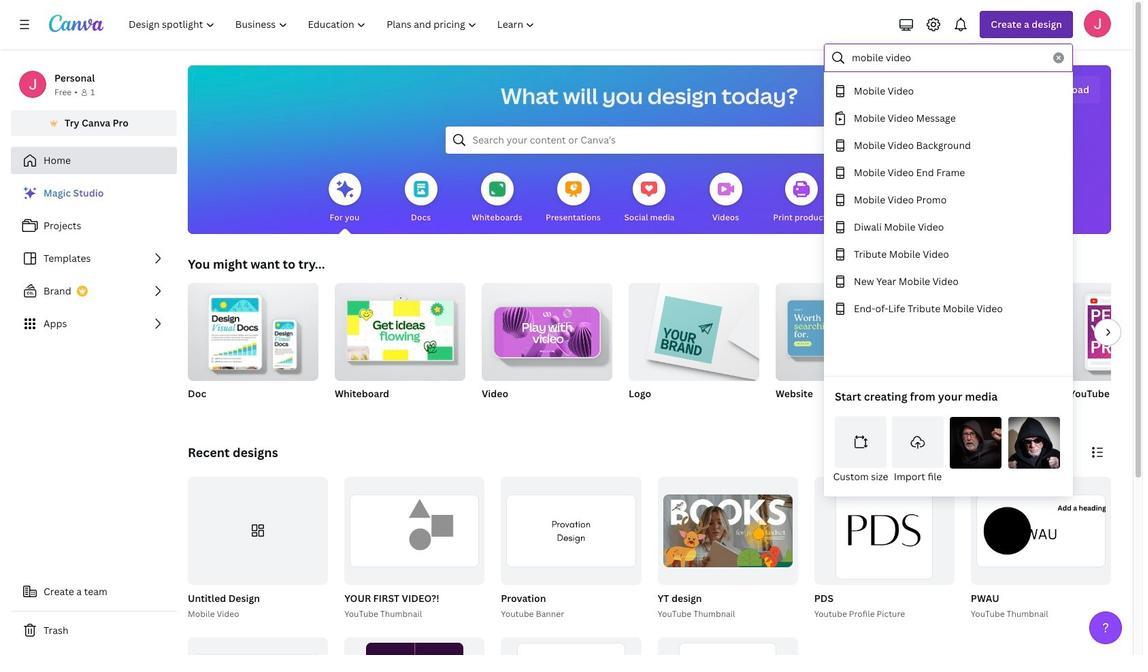 Task type: vqa. For each thing, say whether or not it's contained in the screenshot.
Top level navigation element
yes



Task type: describe. For each thing, give the bounding box(es) containing it.
1 horizontal spatial search search field
[[852, 45, 1046, 71]]



Task type: locate. For each thing, give the bounding box(es) containing it.
list
[[11, 180, 177, 338]]

0 horizontal spatial search search field
[[473, 127, 827, 153]]

group
[[188, 278, 319, 418], [188, 278, 319, 381], [335, 278, 466, 418], [335, 278, 466, 381], [482, 278, 613, 418], [482, 278, 613, 381], [629, 283, 760, 418], [629, 283, 760, 381], [776, 283, 907, 418], [923, 283, 1054, 418], [1070, 283, 1144, 418], [185, 477, 328, 621], [188, 477, 328, 585], [342, 477, 485, 621], [345, 477, 485, 585], [499, 477, 642, 621], [501, 477, 642, 585], [655, 477, 798, 621], [812, 477, 955, 621], [969, 477, 1112, 621], [971, 477, 1112, 585], [345, 638, 485, 656], [501, 638, 642, 656], [658, 638, 798, 656]]

Search search field
[[852, 45, 1046, 71], [473, 127, 827, 153]]

james peterson image
[[1085, 10, 1112, 37]]

0 vertical spatial search search field
[[852, 45, 1046, 71]]

1 vertical spatial search search field
[[473, 127, 827, 153]]

None search field
[[446, 127, 854, 154]]

top level navigation element
[[120, 11, 547, 38]]



